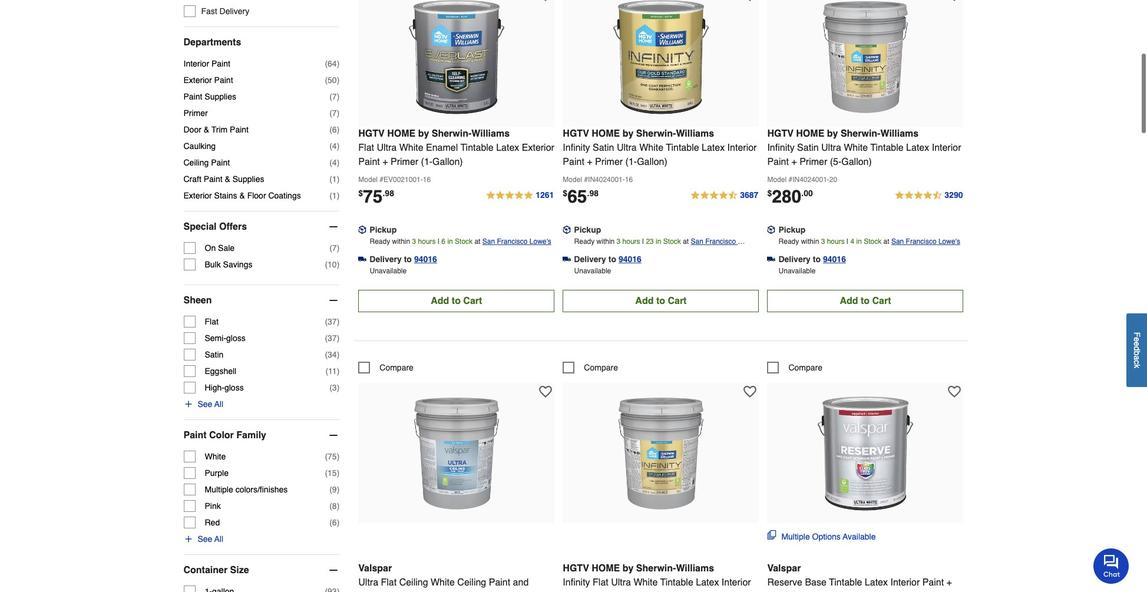 Task type: describe. For each thing, give the bounding box(es) containing it.
f e e d b a c k
[[1133, 332, 1142, 369]]

3 add to cart from the left
[[840, 296, 891, 307]]

truck filled image
[[768, 255, 776, 264]]

64
[[328, 59, 337, 69]]

interior paint
[[184, 59, 230, 69]]

f e e d b a c k button
[[1127, 314, 1148, 387]]

sheen button
[[184, 285, 340, 316]]

primer inside hgtv home by sherwin-williams flat ultra white enamel tintable latex exterior paint + primer (1-gallon)
[[391, 157, 419, 167]]

container size
[[184, 565, 249, 576]]

infinity for infinity flat ultra white tintable latex interior paint + primer (5-gallon)
[[563, 578, 590, 588]]

special offers
[[184, 222, 247, 232]]

( for semi-gloss
[[325, 334, 328, 343]]

+ for infinity satin ultra white tintable latex interior paint + primer (5-gallon)
[[792, 157, 797, 167]]

flat inside the hgtv home by sherwin-williams infinity flat ultra white tintable latex interior paint + primer (5-gallon)
[[593, 578, 609, 588]]

$ for 280
[[768, 189, 772, 198]]

3 add from the left
[[840, 296, 858, 307]]

fast delivery
[[201, 7, 249, 16]]

3290
[[945, 190, 963, 200]]

1 vertical spatial 6
[[442, 238, 446, 246]]

floor
[[247, 191, 266, 201]]

gallon) for hgtv home by sherwin-williams infinity satin ultra white tintable latex interior paint + primer (5-gallon)
[[842, 157, 872, 167]]

hgtv home by sherwin-williams infinity satin ultra white tintable latex interior paint + primer (5-gallon)
[[768, 129, 962, 167]]

white inside 'hgtv home by sherwin-williams infinity satin ultra white tintable latex interior paint + primer (1-gallon)'
[[640, 143, 664, 153]]

3290 button
[[895, 189, 964, 203]]

available
[[843, 532, 876, 542]]

savings
[[223, 260, 253, 269]]

1 e from the top
[[1133, 337, 1142, 342]]

by for hgtv home by sherwin-williams flat ultra white enamel tintable latex exterior paint + primer (1-gallon)
[[418, 129, 429, 139]]

primer inside valspar reserve base tintable latex interior paint + primer
[[768, 592, 795, 592]]

actual price $65.98 element
[[563, 186, 599, 207]]

0 horizontal spatial satin
[[205, 350, 224, 360]]

gloss for semi-
[[226, 334, 246, 343]]

minus image for container size
[[328, 565, 340, 577]]

( 8 )
[[330, 502, 340, 511]]

7 for primer
[[332, 109, 337, 118]]

) for caulking
[[337, 142, 340, 151]]

tintable for infinity satin ultra white tintable latex interior paint + primer (5-gallon)
[[871, 143, 904, 153]]

valspar reserve base tintable latex interior paint + primer image
[[801, 389, 931, 519]]

model # in4024001-16
[[563, 176, 633, 184]]

delivery for ready within 3 hours | 4 in stock at san francisco lowe's
[[779, 255, 811, 264]]

16 for ultra
[[625, 176, 633, 184]]

94016 button for 23
[[619, 253, 642, 265]]

$ 75 .98
[[359, 186, 394, 207]]

primer inside 'hgtv home by sherwin-williams infinity satin ultra white tintable latex interior paint + primer (1-gallon)'
[[595, 157, 623, 167]]

san francisco lowe's button for ready within 3 hours | 23 in stock at san francisco lowe's
[[691, 236, 759, 258]]

interior for hgtv home by sherwin-williams infinity satin ultra white tintable latex interior paint + primer (1-gallon)
[[728, 143, 757, 153]]

exterior for ( 1 )
[[184, 191, 212, 201]]

5 stars image
[[486, 189, 555, 203]]

pickup image for ready within 3 hours | 23 in stock at san francisco lowe's
[[563, 226, 571, 234]]

door & trim paint
[[184, 125, 249, 135]]

280
[[772, 186, 802, 207]]

pickup for ready within 3 hours | 6 in stock at san francisco lowe's
[[370, 225, 397, 235]]

hgtv home by sherwin-williams infinity flat ultra white tintable latex interior paint + primer (5-gallon) image
[[596, 389, 726, 519]]

special offers button
[[184, 212, 340, 242]]

color
[[209, 430, 234, 441]]

) for craft paint & supplies
[[337, 175, 340, 184]]

hours for 4
[[827, 238, 845, 246]]

| for 6
[[438, 238, 440, 246]]

$ 280 .00
[[768, 186, 813, 207]]

hours for 6
[[418, 238, 436, 246]]

all for paint color family
[[214, 535, 223, 544]]

1 for exterior stains & floor coatings
[[332, 191, 337, 201]]

( 4 ) for caulking
[[330, 142, 340, 151]]

) for semi-gloss
[[337, 334, 340, 343]]

paint color family button
[[184, 420, 340, 451]]

1261
[[536, 190, 554, 200]]

pickup image for ready within 3 hours | 4 in stock at san francisco lowe's
[[768, 226, 776, 234]]

see all for paint color family
[[198, 535, 223, 544]]

by for hgtv home by sherwin-williams infinity satin ultra white tintable latex interior paint + primer (5-gallon)
[[827, 129, 838, 139]]

multiple options available link
[[768, 530, 876, 543]]

hgtv for hgtv home by sherwin-williams flat ultra white enamel tintable latex exterior paint + primer (1-gallon)
[[359, 129, 385, 139]]

hours for 23
[[623, 238, 640, 246]]

tintable inside valspar reserve base tintable latex interior paint + primer
[[829, 578, 863, 588]]

on sale
[[205, 244, 235, 253]]

flat inside valspar ultra flat ceiling white ceiling paint and primer (5-gallon)
[[381, 578, 397, 588]]

| for 4
[[847, 238, 849, 246]]

2 cart from the left
[[668, 296, 687, 307]]

primer inside the hgtv home by sherwin-williams infinity flat ultra white tintable latex interior paint + primer (5-gallon)
[[595, 592, 623, 592]]

semi-gloss
[[205, 334, 246, 343]]

san francisco lowe's button for ready within 3 hours | 6 in stock at san francisco lowe's
[[483, 236, 552, 248]]

valspar ultra flat ceiling white ceiling paint and primer (5-gallon) image
[[392, 389, 522, 519]]

94016 for 23
[[619, 255, 642, 264]]

( 11 )
[[326, 367, 340, 376]]

) for on sale
[[337, 244, 340, 253]]

2 add from the left
[[636, 296, 654, 307]]

truck filled image for ready within 3 hours | 23 in stock at san francisco lowe's
[[563, 255, 571, 264]]

exterior for ( 50 )
[[184, 76, 212, 85]]

paint color family
[[184, 430, 266, 441]]

actual price $280.00 element
[[768, 186, 813, 207]]

ultra for hgtv home by sherwin-williams infinity flat ultra white tintable latex interior paint + primer (5-gallon)
[[611, 578, 631, 588]]

white inside the hgtv home by sherwin-williams infinity flat ultra white tintable latex interior paint + primer (5-gallon)
[[634, 578, 658, 588]]

( for high-gloss
[[330, 383, 332, 393]]

) for red
[[337, 518, 340, 528]]

special
[[184, 222, 217, 232]]

latex for flat ultra white enamel tintable latex exterior paint + primer (1-gallon)
[[496, 143, 519, 153]]

( for caulking
[[330, 142, 332, 151]]

20
[[830, 176, 838, 184]]

stock for 4
[[864, 238, 882, 246]]

see for sheen
[[198, 400, 212, 409]]

home for hgtv home by sherwin-williams infinity flat ultra white tintable latex interior paint + primer (5-gallon)
[[592, 563, 620, 574]]

caulking
[[184, 142, 216, 151]]

b
[[1133, 351, 1142, 356]]

compare for 5001265407 element
[[789, 363, 823, 373]]

in for 4
[[857, 238, 862, 246]]

container size button
[[184, 555, 340, 586]]

multiple options available
[[782, 532, 876, 542]]

( 9 )
[[330, 485, 340, 495]]

plus image
[[184, 535, 193, 544]]

ready within 3 hours | 4 in stock at san francisco lowe's
[[779, 238, 961, 246]]

at for 23
[[683, 238, 689, 246]]

3 cart from the left
[[873, 296, 891, 307]]

f
[[1133, 332, 1142, 337]]

delivery for ready within 3 hours | 23 in stock at san francisco lowe's
[[574, 255, 606, 264]]

within for ready within 3 hours | 6 in stock at san francisco lowe's
[[392, 238, 410, 246]]

hgtv home by sherwin-williams flat ultra white enamel tintable latex exterior paint + primer (1-gallon)
[[359, 129, 555, 167]]

white inside hgtv home by sherwin-williams flat ultra white enamel tintable latex exterior paint + primer (1-gallon)
[[399, 143, 424, 153]]

1 add to cart from the left
[[431, 296, 482, 307]]

exterior paint
[[184, 76, 233, 85]]

(5- inside valspar ultra flat ceiling white ceiling paint and primer (5-gallon)
[[389, 592, 400, 592]]

0 horizontal spatial ceiling
[[184, 158, 209, 168]]

home for hgtv home by sherwin-williams flat ultra white enamel tintable latex exterior paint + primer (1-gallon)
[[387, 129, 416, 139]]

sherwin- for hgtv home by sherwin-williams flat ultra white enamel tintable latex exterior paint + primer (1-gallon)
[[432, 129, 472, 139]]

valspar reserve base tintable latex interior paint + primer
[[768, 563, 952, 592]]

7 for on sale
[[332, 244, 337, 253]]

ready for ready within 3 hours | 23 in stock at san francisco lowe's
[[574, 238, 595, 246]]

williams for hgtv home by sherwin-williams infinity satin ultra white tintable latex interior paint + primer (5-gallon)
[[881, 129, 919, 139]]

at for 4
[[884, 238, 890, 246]]

11
[[328, 367, 337, 376]]

pink
[[205, 502, 221, 511]]

2 add to cart from the left
[[636, 296, 687, 307]]

trim
[[211, 125, 228, 135]]

on
[[205, 244, 216, 253]]

hgtv home by sherwin-williams infinity flat ultra white tintable latex interior paint + primer (5-gallon)
[[563, 563, 751, 592]]

4.5 stars image for 65
[[690, 189, 759, 203]]

( for red
[[330, 518, 332, 528]]

eggshell
[[205, 367, 236, 376]]

6 for red
[[332, 518, 337, 528]]

( 15 )
[[325, 469, 340, 478]]

door
[[184, 125, 201, 135]]

bulk savings
[[205, 260, 253, 269]]

paint inside hgtv home by sherwin-williams flat ultra white enamel tintable latex exterior paint + primer (1-gallon)
[[359, 157, 380, 167]]

9
[[332, 485, 337, 495]]

0 vertical spatial &
[[204, 125, 209, 135]]

ultra inside valspar ultra flat ceiling white ceiling paint and primer (5-gallon)
[[359, 578, 378, 588]]

2 e from the top
[[1133, 342, 1142, 347]]

all for sheen
[[214, 400, 223, 409]]

2 horizontal spatial ceiling
[[458, 578, 486, 588]]

ready within 3 hours | 6 in stock at san francisco lowe's
[[370, 238, 552, 246]]

multiple colors/finishes
[[205, 485, 288, 495]]

37 for flat
[[328, 317, 337, 327]]

delivery to 94016 for ready within 3 hours | 6 in stock at san francisco lowe's
[[370, 255, 437, 264]]

hgtv for hgtv home by sherwin-williams infinity satin ultra white tintable latex interior paint + primer (5-gallon)
[[768, 129, 794, 139]]

.00
[[802, 189, 813, 198]]

3 add to cart button from the left
[[768, 290, 964, 312]]

see all button for sheen
[[184, 399, 223, 410]]

coatings
[[268, 191, 301, 201]]

hgtv home by sherwin-williams infinity satin ultra white tintable latex interior paint + primer (5-gallon) image
[[801, 0, 931, 122]]

francisco for ready within 3 hours | 23 in stock at san francisco lowe's
[[706, 238, 736, 246]]

( 34 )
[[325, 350, 340, 360]]

fast
[[201, 7, 217, 16]]

) for purple
[[337, 469, 340, 478]]

d
[[1133, 347, 1142, 351]]

ev0021001-
[[384, 176, 423, 184]]

unavailable for ready within 3 hours | 6 in stock at san francisco lowe's
[[370, 267, 407, 275]]

( 3 )
[[330, 383, 340, 393]]

ready within 3 hours | 23 in stock at san francisco lowe's
[[574, 238, 738, 258]]

departments
[[184, 37, 241, 48]]

see all for sheen
[[198, 400, 223, 409]]

0 vertical spatial supplies
[[205, 92, 236, 102]]

tintable for flat ultra white enamel tintable latex exterior paint + primer (1-gallon)
[[461, 143, 494, 153]]

enamel
[[426, 143, 458, 153]]

model for infinity satin ultra white tintable latex interior paint + primer (1-gallon)
[[563, 176, 582, 184]]

( for satin
[[325, 350, 328, 360]]

primer inside valspar ultra flat ceiling white ceiling paint and primer (5-gallon)
[[359, 592, 386, 592]]

1261 button
[[486, 189, 555, 203]]

75 for $ 75 .98
[[363, 186, 383, 207]]

4 for caulking
[[332, 142, 337, 151]]

$ 65 .98
[[563, 186, 599, 207]]

( 6 ) for door & trim paint
[[330, 125, 340, 135]]

model for flat ultra white enamel tintable latex exterior paint + primer (1-gallon)
[[359, 176, 378, 184]]

purple
[[205, 469, 229, 478]]

options
[[812, 532, 841, 542]]

actual price $75.98 element
[[359, 186, 394, 207]]

c
[[1133, 360, 1142, 365]]

stock for 6
[[455, 238, 473, 246]]

8
[[332, 502, 337, 511]]

stains
[[214, 191, 237, 201]]

chat invite button image
[[1094, 548, 1130, 584]]

compare for 5005509115 element
[[584, 363, 618, 373]]

model # in4024001-20
[[768, 176, 838, 184]]

paint inside the hgtv home by sherwin-williams infinity flat ultra white tintable latex interior paint + primer (5-gallon)
[[563, 592, 585, 592]]

) for flat
[[337, 317, 340, 327]]

5001265407 element
[[768, 362, 823, 374]]

( 10 )
[[325, 260, 340, 269]]

sale
[[218, 244, 235, 253]]

pickup image
[[359, 226, 367, 234]]



Task type: vqa. For each thing, say whether or not it's contained in the screenshot.
the jan
no



Task type: locate. For each thing, give the bounding box(es) containing it.
0 horizontal spatial (5-
[[389, 592, 400, 592]]

2 horizontal spatial #
[[789, 176, 793, 184]]

size
[[230, 565, 249, 576]]

2 ready from the left
[[574, 238, 595, 246]]

1 ( 6 ) from the top
[[330, 125, 340, 135]]

3 # from the left
[[789, 176, 793, 184]]

(1- inside 'hgtv home by sherwin-williams infinity satin ultra white tintable latex interior paint + primer (1-gallon)'
[[626, 157, 637, 167]]

$ down model # ev0021001-16
[[359, 189, 363, 198]]

francisco inside ready within 3 hours | 23 in stock at san francisco lowe's
[[706, 238, 736, 246]]

infinity up model # in4024001-20
[[768, 143, 795, 153]]

gallon) for hgtv home by sherwin-williams infinity flat ultra white tintable latex interior paint + primer (5-gallon)
[[637, 592, 668, 592]]

san francisco lowe's button down 5 stars image
[[483, 236, 552, 248]]

san francisco lowe's button
[[483, 236, 552, 248], [691, 236, 759, 258], [892, 236, 961, 248]]

1 vertical spatial 1
[[332, 191, 337, 201]]

2 see all button from the top
[[184, 534, 223, 545]]

ready down actual price $280.00 element
[[779, 238, 799, 246]]

high-
[[205, 383, 225, 393]]

|
[[438, 238, 440, 246], [642, 238, 644, 246], [847, 238, 849, 246]]

hgtv home by sherwin-williams flat ultra white enamel tintable latex exterior paint + primer (1-gallon) image
[[392, 0, 522, 122]]

hgtv for hgtv home by sherwin-williams infinity satin ultra white tintable latex interior paint + primer (1-gallon)
[[563, 129, 589, 139]]

0 vertical spatial exterior
[[184, 76, 212, 85]]

(1- inside hgtv home by sherwin-williams flat ultra white enamel tintable latex exterior paint + primer (1-gallon)
[[421, 157, 433, 167]]

by inside hgtv home by sherwin-williams infinity satin ultra white tintable latex interior paint + primer (5-gallon)
[[827, 129, 838, 139]]

flat
[[359, 143, 374, 153], [205, 317, 219, 327], [381, 578, 397, 588], [593, 578, 609, 588]]

see right plus icon at the bottom left of page
[[198, 535, 212, 544]]

0 horizontal spatial at
[[475, 238, 481, 246]]

1 vertical spatial &
[[225, 175, 230, 184]]

paint inside hgtv home by sherwin-williams infinity satin ultra white tintable latex interior paint + primer (5-gallon)
[[768, 157, 789, 167]]

1 minus image from the top
[[328, 221, 340, 233]]

| for 23
[[642, 238, 644, 246]]

15 ) from the top
[[337, 367, 340, 376]]

craft
[[184, 175, 201, 184]]

1 horizontal spatial add to cart button
[[563, 290, 759, 312]]

ceiling paint
[[184, 158, 230, 168]]

1 4.5 stars image from the left
[[690, 189, 759, 203]]

minus image inside sheen button
[[328, 295, 340, 307]]

3 stock from the left
[[864, 238, 882, 246]]

7 ) from the top
[[337, 158, 340, 168]]

by inside hgtv home by sherwin-williams flat ultra white enamel tintable latex exterior paint + primer (1-gallon)
[[418, 129, 429, 139]]

1 san francisco lowe's button from the left
[[483, 236, 552, 248]]

) for pink
[[337, 502, 340, 511]]

6 for door & trim paint
[[332, 125, 337, 135]]

3 san from the left
[[892, 238, 904, 246]]

1 horizontal spatial 16
[[625, 176, 633, 184]]

in inside ready within 3 hours | 23 in stock at san francisco lowe's
[[656, 238, 662, 246]]

san francisco lowe's button left truck filled image
[[691, 236, 759, 258]]

pickup image down 65
[[563, 226, 571, 234]]

1 horizontal spatial 4.5 stars image
[[895, 189, 964, 203]]

san down 3290 button
[[892, 238, 904, 246]]

1 stock from the left
[[455, 238, 473, 246]]

e up d
[[1133, 337, 1142, 342]]

minus image down 10
[[328, 295, 340, 307]]

interior for hgtv home by sherwin-williams infinity satin ultra white tintable latex interior paint + primer (5-gallon)
[[932, 143, 962, 153]]

supplies
[[205, 92, 236, 102], [233, 175, 264, 184]]

k
[[1133, 365, 1142, 369]]

gallon) inside the hgtv home by sherwin-williams infinity flat ultra white tintable latex interior paint + primer (5-gallon)
[[637, 592, 668, 592]]

2 ( 37 ) from the top
[[325, 334, 340, 343]]

2 94016 button from the left
[[619, 253, 642, 265]]

0 horizontal spatial cart
[[463, 296, 482, 307]]

1 within from the left
[[392, 238, 410, 246]]

19 ) from the top
[[337, 485, 340, 495]]

primer inside hgtv home by sherwin-williams infinity satin ultra white tintable latex interior paint + primer (5-gallon)
[[800, 157, 828, 167]]

2 within from the left
[[597, 238, 615, 246]]

0 horizontal spatial |
[[438, 238, 440, 246]]

plus image
[[184, 400, 193, 409]]

satin down semi-
[[205, 350, 224, 360]]

16
[[423, 176, 431, 184], [625, 176, 633, 184]]

see all button down red
[[184, 534, 223, 545]]

satin up model # in4024001-20
[[798, 143, 819, 153]]

paint inside 'hgtv home by sherwin-williams infinity satin ultra white tintable latex interior paint + primer (1-gallon)'
[[563, 157, 585, 167]]

4
[[332, 142, 337, 151], [332, 158, 337, 168], [851, 238, 855, 246]]

2 horizontal spatial cart
[[873, 296, 891, 307]]

1 horizontal spatial san francisco lowe's button
[[691, 236, 759, 258]]

2 vertical spatial exterior
[[184, 191, 212, 201]]

$ inside $ 65 .98
[[563, 189, 568, 198]]

williams for hgtv home by sherwin-williams infinity satin ultra white tintable latex interior paint + primer (1-gallon)
[[676, 129, 714, 139]]

.98 inside '$ 75 .98'
[[383, 189, 394, 198]]

tintable inside the hgtv home by sherwin-williams infinity flat ultra white tintable latex interior paint + primer (5-gallon)
[[660, 578, 694, 588]]

family
[[237, 430, 266, 441]]

1 ( 4 ) from the top
[[330, 142, 340, 151]]

colors/finishes
[[236, 485, 288, 495]]

1 16 from the left
[[423, 176, 431, 184]]

sherwin- inside the hgtv home by sherwin-williams infinity flat ultra white tintable latex interior paint + primer (5-gallon)
[[636, 563, 676, 574]]

hgtv home by sherwin-williams infinity satin ultra white tintable latex interior paint + primer (1-gallon) image
[[596, 0, 726, 122]]

75 up ( 15 )
[[328, 452, 337, 462]]

pickup for ready within 3 hours | 4 in stock at san francisco lowe's
[[779, 225, 806, 235]]

1 horizontal spatial in4024001-
[[793, 176, 830, 184]]

in4024001- for (1-
[[588, 176, 625, 184]]

37
[[328, 317, 337, 327], [328, 334, 337, 343]]

+ inside hgtv home by sherwin-williams flat ultra white enamel tintable latex exterior paint + primer (1-gallon)
[[383, 157, 388, 167]]

latex inside hgtv home by sherwin-williams infinity satin ultra white tintable latex interior paint + primer (5-gallon)
[[907, 143, 930, 153]]

2 compare from the left
[[584, 363, 618, 373]]

a
[[1133, 356, 1142, 360]]

1 # from the left
[[380, 176, 384, 184]]

2 all from the top
[[214, 535, 223, 544]]

16 down enamel
[[423, 176, 431, 184]]

see all down high-
[[198, 400, 223, 409]]

model for infinity satin ultra white tintable latex interior paint + primer (5-gallon)
[[768, 176, 787, 184]]

1 model from the left
[[359, 176, 378, 184]]

( 7 ) for on sale
[[330, 244, 340, 253]]

within down '$ 75 .98'
[[392, 238, 410, 246]]

0 vertical spatial gloss
[[226, 334, 246, 343]]

multiple inside 'multiple options available' link
[[782, 532, 810, 542]]

1 horizontal spatial in
[[656, 238, 662, 246]]

2 horizontal spatial lowe's
[[939, 238, 961, 246]]

2 (1- from the left
[[626, 157, 637, 167]]

3 delivery to 94016 from the left
[[779, 255, 846, 264]]

sherwin- for hgtv home by sherwin-williams infinity flat ultra white tintable latex interior paint + primer (5-gallon)
[[636, 563, 676, 574]]

gallon) inside hgtv home by sherwin-williams infinity satin ultra white tintable latex interior paint + primer (5-gallon)
[[842, 157, 872, 167]]

1 delivery to 94016 from the left
[[370, 255, 437, 264]]

( for on sale
[[330, 244, 332, 253]]

1 horizontal spatial (5-
[[626, 592, 637, 592]]

latex for infinity flat ultra white tintable latex interior paint + primer (5-gallon)
[[696, 578, 719, 588]]

gloss
[[226, 334, 246, 343], [225, 383, 244, 393]]

in4024001- for (5-
[[793, 176, 830, 184]]

by inside 'hgtv home by sherwin-williams infinity satin ultra white tintable latex interior paint + primer (1-gallon)'
[[623, 129, 634, 139]]

21 ) from the top
[[337, 518, 340, 528]]

.98
[[383, 189, 394, 198], [587, 189, 599, 198]]

sherwin- inside hgtv home by sherwin-williams infinity satin ultra white tintable latex interior paint + primer (5-gallon)
[[841, 129, 881, 139]]

4 ) from the top
[[337, 109, 340, 118]]

( 37 ) for semi-gloss
[[325, 334, 340, 343]]

ready down actual price $75.98 element at top left
[[370, 238, 390, 246]]

0 horizontal spatial lowe's
[[530, 238, 552, 246]]

1 ( 7 ) from the top
[[330, 92, 340, 102]]

2 in4024001- from the left
[[793, 176, 830, 184]]

within inside ready within 3 hours | 23 in stock at san francisco lowe's
[[597, 238, 615, 246]]

home inside hgtv home by sherwin-williams flat ultra white enamel tintable latex exterior paint + primer (1-gallon)
[[387, 129, 416, 139]]

5 ) from the top
[[337, 125, 340, 135]]

model up 280
[[768, 176, 787, 184]]

0 horizontal spatial in
[[448, 238, 453, 246]]

$ for 65
[[563, 189, 568, 198]]

valspar inside valspar reserve base tintable latex interior paint + primer
[[768, 563, 801, 574]]

at
[[475, 238, 481, 246], [683, 238, 689, 246], [884, 238, 890, 246]]

0 horizontal spatial .98
[[383, 189, 394, 198]]

pickup down the actual price $65.98 element
[[574, 225, 601, 235]]

(1- up model # in4024001-16
[[626, 157, 637, 167]]

3687
[[740, 190, 759, 200]]

1 ( 37 ) from the top
[[325, 317, 340, 327]]

1 horizontal spatial at
[[683, 238, 689, 246]]

home
[[387, 129, 416, 139], [592, 129, 620, 139], [796, 129, 825, 139], [592, 563, 620, 574]]

sherwin- inside hgtv home by sherwin-williams flat ultra white enamel tintable latex exterior paint + primer (1-gallon)
[[432, 129, 472, 139]]

( for paint supplies
[[330, 92, 332, 102]]

semi-
[[205, 334, 226, 343]]

2 minus image from the top
[[328, 430, 340, 442]]

pickup image
[[563, 226, 571, 234], [768, 226, 776, 234]]

model # ev0021001-16
[[359, 176, 431, 184]]

6 ) from the top
[[337, 142, 340, 151]]

hgtv inside the hgtv home by sherwin-williams infinity flat ultra white tintable latex interior paint + primer (5-gallon)
[[563, 563, 589, 574]]

williams inside hgtv home by sherwin-williams infinity satin ultra white tintable latex interior paint + primer (5-gallon)
[[881, 129, 919, 139]]

0 horizontal spatial pickup
[[370, 225, 397, 235]]

+ inside hgtv home by sherwin-williams infinity satin ultra white tintable latex interior paint + primer (5-gallon)
[[792, 157, 797, 167]]

0 horizontal spatial &
[[204, 125, 209, 135]]

ultra inside the hgtv home by sherwin-williams infinity flat ultra white tintable latex interior paint + primer (5-gallon)
[[611, 578, 631, 588]]

( 64 )
[[325, 59, 340, 69]]

williams inside the hgtv home by sherwin-williams infinity flat ultra white tintable latex interior paint + primer (5-gallon)
[[676, 563, 714, 574]]

1 for craft paint & supplies
[[332, 175, 337, 184]]

interior inside the hgtv home by sherwin-williams infinity flat ultra white tintable latex interior paint + primer (5-gallon)
[[722, 578, 751, 588]]

0 vertical spatial see
[[198, 400, 212, 409]]

2 horizontal spatial (5-
[[830, 157, 842, 167]]

exterior up the 1261
[[522, 143, 555, 153]]

1 vertical spatial see all
[[198, 535, 223, 544]]

(1-
[[421, 157, 433, 167], [626, 157, 637, 167]]

2 16 from the left
[[625, 176, 633, 184]]

hours inside ready within 3 hours | 23 in stock at san francisco lowe's
[[623, 238, 640, 246]]

10
[[328, 260, 337, 269]]

2 vertical spatial ( 7 )
[[330, 244, 340, 253]]

0 horizontal spatial (1-
[[421, 157, 433, 167]]

2 4.5 stars image from the left
[[895, 189, 964, 203]]

3 unavailable from the left
[[779, 267, 816, 275]]

3 for 4
[[821, 238, 825, 246]]

and
[[513, 578, 529, 588]]

latex inside the hgtv home by sherwin-williams infinity flat ultra white tintable latex interior paint + primer (5-gallon)
[[696, 578, 719, 588]]

high-gloss
[[205, 383, 244, 393]]

+ inside valspar reserve base tintable latex interior paint + primer
[[947, 578, 952, 588]]

hgtv inside hgtv home by sherwin-williams flat ultra white enamel tintable latex exterior paint + primer (1-gallon)
[[359, 129, 385, 139]]

multiple down purple
[[205, 485, 233, 495]]

.98 down model # ev0021001-16
[[383, 189, 394, 198]]

.98 down model # in4024001-16
[[587, 189, 599, 198]]

satin inside 'hgtv home by sherwin-williams infinity satin ultra white tintable latex interior paint + primer (1-gallon)'
[[593, 143, 614, 153]]

tintable for infinity flat ultra white tintable latex interior paint + primer (5-gallon)
[[660, 578, 694, 588]]

truck filled image for ready within 3 hours | 6 in stock at san francisco lowe's
[[359, 255, 367, 264]]

white inside hgtv home by sherwin-williams infinity satin ultra white tintable latex interior paint + primer (5-gallon)
[[844, 143, 868, 153]]

1 vertical spatial all
[[214, 535, 223, 544]]

15
[[328, 469, 337, 478]]

2 ) from the top
[[337, 76, 340, 85]]

0 horizontal spatial stock
[[455, 238, 473, 246]]

) for door & trim paint
[[337, 125, 340, 135]]

| inside ready within 3 hours | 23 in stock at san francisco lowe's
[[642, 238, 644, 246]]

paint inside valspar ultra flat ceiling white ceiling paint and primer (5-gallon)
[[489, 578, 511, 588]]

1 vertical spatial see
[[198, 535, 212, 544]]

sheen
[[184, 295, 212, 306]]

2 horizontal spatial at
[[884, 238, 890, 246]]

home inside 'hgtv home by sherwin-williams infinity satin ultra white tintable latex interior paint + primer (1-gallon)'
[[592, 129, 620, 139]]

0 horizontal spatial within
[[392, 238, 410, 246]]

ultra inside 'hgtv home by sherwin-williams infinity satin ultra white tintable latex interior paint + primer (1-gallon)'
[[617, 143, 637, 153]]

gallon)
[[433, 157, 463, 167], [637, 157, 668, 167], [842, 157, 872, 167], [400, 592, 431, 592], [637, 592, 668, 592]]

3 7 from the top
[[332, 244, 337, 253]]

1 at from the left
[[475, 238, 481, 246]]

2 horizontal spatial delivery to 94016
[[779, 255, 846, 264]]

4.5 stars image containing 3687
[[690, 189, 759, 203]]

cart
[[463, 296, 482, 307], [668, 296, 687, 307], [873, 296, 891, 307]]

see all button for paint color family
[[184, 534, 223, 545]]

0 vertical spatial all
[[214, 400, 223, 409]]

satin inside hgtv home by sherwin-williams infinity satin ultra white tintable latex interior paint + primer (5-gallon)
[[798, 143, 819, 153]]

( for door & trim paint
[[330, 125, 332, 135]]

0 horizontal spatial 94016 button
[[414, 253, 437, 265]]

3 ready from the left
[[779, 238, 799, 246]]

3 inside ready within 3 hours | 23 in stock at san francisco lowe's
[[617, 238, 621, 246]]

9 ) from the top
[[337, 191, 340, 201]]

3 model from the left
[[768, 176, 787, 184]]

stock inside ready within 3 hours | 23 in stock at san francisco lowe's
[[664, 238, 681, 246]]

red
[[205, 518, 220, 528]]

gallon) for hgtv home by sherwin-williams infinity satin ultra white tintable latex interior paint + primer (1-gallon)
[[637, 157, 668, 167]]

lowe's inside ready within 3 hours | 23 in stock at san francisco lowe's
[[691, 249, 713, 258]]

within left 23
[[597, 238, 615, 246]]

6
[[332, 125, 337, 135], [442, 238, 446, 246], [332, 518, 337, 528]]

1 horizontal spatial model
[[563, 176, 582, 184]]

0 horizontal spatial add to cart
[[431, 296, 482, 307]]

all
[[214, 400, 223, 409], [214, 535, 223, 544]]

gloss down eggshell
[[225, 383, 244, 393]]

+ for flat ultra white enamel tintable latex exterior paint + primer (1-gallon)
[[383, 157, 388, 167]]

hgtv inside 'hgtv home by sherwin-williams infinity satin ultra white tintable latex interior paint + primer (1-gallon)'
[[563, 129, 589, 139]]

2 add to cart button from the left
[[563, 290, 759, 312]]

( 75 )
[[325, 452, 340, 462]]

4.5 stars image
[[690, 189, 759, 203], [895, 189, 964, 203]]

compare inside 1002534512 'element'
[[380, 363, 414, 373]]

2 unavailable from the left
[[574, 267, 611, 275]]

infinity for infinity satin ultra white tintable latex interior paint + primer (5-gallon)
[[768, 143, 795, 153]]

infinity inside 'hgtv home by sherwin-williams infinity satin ultra white tintable latex interior paint + primer (1-gallon)'
[[563, 143, 590, 153]]

1 unavailable from the left
[[370, 267, 407, 275]]

compare inside 5005509115 element
[[584, 363, 618, 373]]

ready for ready within 3 hours | 6 in stock at san francisco lowe's
[[370, 238, 390, 246]]

2 # from the left
[[584, 176, 588, 184]]

0 horizontal spatial pickup image
[[563, 226, 571, 234]]

latex inside valspar reserve base tintable latex interior paint + primer
[[865, 578, 888, 588]]

offers
[[219, 222, 247, 232]]

gallon) inside 'hgtv home by sherwin-williams infinity satin ultra white tintable latex interior paint + primer (1-gallon)'
[[637, 157, 668, 167]]

base
[[805, 578, 827, 588]]

2 horizontal spatial san francisco lowe's button
[[892, 236, 961, 248]]

1 horizontal spatial multiple
[[782, 532, 810, 542]]

all down high-
[[214, 400, 223, 409]]

3 in from the left
[[857, 238, 862, 246]]

37 for semi-gloss
[[328, 334, 337, 343]]

sherwin- for hgtv home by sherwin-williams infinity satin ultra white tintable latex interior paint + primer (1-gallon)
[[636, 129, 676, 139]]

infinity
[[563, 143, 590, 153], [768, 143, 795, 153], [563, 578, 590, 588]]

container
[[184, 565, 228, 576]]

exterior down craft
[[184, 191, 212, 201]]

0 vertical spatial ( 1 )
[[330, 175, 340, 184]]

0 vertical spatial 37
[[328, 317, 337, 327]]

1 .98 from the left
[[383, 189, 394, 198]]

1 vertical spatial ( 1 )
[[330, 191, 340, 201]]

valspar ultra flat ceiling white ceiling paint and primer (5-gallon)
[[359, 563, 529, 592]]

lowe's for ready within 3 hours | 23 in stock at san francisco lowe's
[[691, 249, 713, 258]]

valspar inside valspar ultra flat ceiling white ceiling paint and primer (5-gallon)
[[359, 563, 392, 574]]

hgtv home by sherwin-williams infinity satin ultra white tintable latex interior paint + primer (1-gallon)
[[563, 129, 757, 167]]

flat inside hgtv home by sherwin-williams flat ultra white enamel tintable latex exterior paint + primer (1-gallon)
[[359, 143, 374, 153]]

interior inside valspar reserve base tintable latex interior paint + primer
[[891, 578, 920, 588]]

home inside hgtv home by sherwin-williams infinity satin ultra white tintable latex interior paint + primer (5-gallon)
[[796, 129, 825, 139]]

ultra inside hgtv home by sherwin-williams flat ultra white enamel tintable latex exterior paint + primer (1-gallon)
[[377, 143, 397, 153]]

1 vertical spatial supplies
[[233, 175, 264, 184]]

latex
[[496, 143, 519, 153], [702, 143, 725, 153], [907, 143, 930, 153], [696, 578, 719, 588], [865, 578, 888, 588]]

ultra for hgtv home by sherwin-williams infinity satin ultra white tintable latex interior paint + primer (1-gallon)
[[617, 143, 637, 153]]

2 vertical spatial 6
[[332, 518, 337, 528]]

gallon) inside hgtv home by sherwin-williams flat ultra white enamel tintable latex exterior paint + primer (1-gallon)
[[433, 157, 463, 167]]

compare inside 5001265407 element
[[789, 363, 823, 373]]

1 vertical spatial 7
[[332, 109, 337, 118]]

san inside ready within 3 hours | 23 in stock at san francisco lowe's
[[691, 238, 704, 246]]

2 horizontal spatial unavailable
[[779, 267, 816, 275]]

infinity inside the hgtv home by sherwin-williams infinity flat ultra white tintable latex interior paint + primer (5-gallon)
[[563, 578, 590, 588]]

& left trim
[[204, 125, 209, 135]]

in4024001- up .00 at the right of the page
[[793, 176, 830, 184]]

see
[[198, 400, 212, 409], [198, 535, 212, 544]]

1 francisco from the left
[[497, 238, 528, 246]]

1 horizontal spatial san
[[691, 238, 704, 246]]

see for paint color family
[[198, 535, 212, 544]]

75 for ( 75 )
[[328, 452, 337, 462]]

(1- for white
[[421, 157, 433, 167]]

0 vertical spatial 1
[[332, 175, 337, 184]]

model up 65
[[563, 176, 582, 184]]

2 94016 from the left
[[619, 255, 642, 264]]

2 vertical spatial 4
[[851, 238, 855, 246]]

1 $ from the left
[[359, 189, 363, 198]]

white inside valspar ultra flat ceiling white ceiling paint and primer (5-gallon)
[[431, 578, 455, 588]]

0 horizontal spatial 75
[[328, 452, 337, 462]]

3 within from the left
[[801, 238, 819, 246]]

3 hours from the left
[[827, 238, 845, 246]]

compare for 1002534512 'element'
[[380, 363, 414, 373]]

exterior down the interior paint
[[184, 76, 212, 85]]

see all
[[198, 400, 223, 409], [198, 535, 223, 544]]

94016 button for 6
[[414, 253, 437, 265]]

$ inside '$ 75 .98'
[[359, 189, 363, 198]]

see all button down high-
[[184, 399, 223, 410]]

add
[[431, 296, 449, 307], [636, 296, 654, 307], [840, 296, 858, 307]]

23
[[646, 238, 654, 246]]

minus image inside container size button
[[328, 565, 340, 577]]

12 ) from the top
[[337, 317, 340, 327]]

craft paint & supplies
[[184, 175, 264, 184]]

lowe's
[[530, 238, 552, 246], [939, 238, 961, 246], [691, 249, 713, 258]]

& for stains
[[240, 191, 245, 201]]

2 horizontal spatial &
[[240, 191, 245, 201]]

2 horizontal spatial hours
[[827, 238, 845, 246]]

16 down 'hgtv home by sherwin-williams infinity satin ultra white tintable latex interior paint + primer (1-gallon)'
[[625, 176, 633, 184]]

1 see from the top
[[198, 400, 212, 409]]

2 in from the left
[[656, 238, 662, 246]]

lowe's for ready within 3 hours | 4 in stock at san francisco lowe's
[[939, 238, 961, 246]]

tintable inside 'hgtv home by sherwin-williams infinity satin ultra white tintable latex interior paint + primer (1-gallon)'
[[666, 143, 699, 153]]

home for hgtv home by sherwin-williams infinity satin ultra white tintable latex interior paint + primer (1-gallon)
[[592, 129, 620, 139]]

exterior
[[184, 76, 212, 85], [522, 143, 555, 153], [184, 191, 212, 201]]

supplies up exterior stains & floor coatings at top left
[[233, 175, 264, 184]]

0 vertical spatial multiple
[[205, 485, 233, 495]]

multiple left options
[[782, 532, 810, 542]]

1 horizontal spatial within
[[597, 238, 615, 246]]

san francisco lowe's button down 3290 button
[[892, 236, 961, 248]]

within
[[392, 238, 410, 246], [597, 238, 615, 246], [801, 238, 819, 246]]

tintable inside hgtv home by sherwin-williams infinity satin ultra white tintable latex interior paint + primer (5-gallon)
[[871, 143, 904, 153]]

1 truck filled image from the left
[[359, 255, 367, 264]]

0 vertical spatial ( 6 )
[[330, 125, 340, 135]]

see all down red
[[198, 535, 223, 544]]

94016 button
[[414, 253, 437, 265], [619, 253, 642, 265], [823, 253, 846, 265]]

latex for infinity satin ultra white tintable latex interior paint + primer (5-gallon)
[[907, 143, 930, 153]]

interior inside hgtv home by sherwin-williams infinity satin ultra white tintable latex interior paint + primer (5-gallon)
[[932, 143, 962, 153]]

by for hgtv home by sherwin-williams infinity flat ultra white tintable latex interior paint + primer (5-gallon)
[[623, 563, 634, 574]]

0 vertical spatial minus image
[[328, 221, 340, 233]]

0 vertical spatial see all button
[[184, 399, 223, 410]]

1 compare from the left
[[380, 363, 414, 373]]

infinity up model # in4024001-16
[[563, 143, 590, 153]]

1 vertical spatial minus image
[[328, 565, 340, 577]]

latex for infinity satin ultra white tintable latex interior paint + primer (1-gallon)
[[702, 143, 725, 153]]

sherwin- inside 'hgtv home by sherwin-williams infinity satin ultra white tintable latex interior paint + primer (1-gallon)'
[[636, 129, 676, 139]]

valspar for ultra
[[359, 563, 392, 574]]

san right 23
[[691, 238, 704, 246]]

1 see all from the top
[[198, 400, 223, 409]]

# up the actual price $65.98 element
[[584, 176, 588, 184]]

1 (1- from the left
[[421, 157, 433, 167]]

infinity right and
[[563, 578, 590, 588]]

1 ready from the left
[[370, 238, 390, 246]]

heart outline image
[[539, 0, 552, 2], [744, 0, 757, 2], [949, 0, 961, 2], [539, 385, 552, 398], [744, 385, 757, 398], [949, 385, 961, 398]]

) for high-gloss
[[337, 383, 340, 393]]

in4024001- up the actual price $65.98 element
[[588, 176, 625, 184]]

1 vertical spatial ( 4 )
[[330, 158, 340, 168]]

1 horizontal spatial (1-
[[626, 157, 637, 167]]

( 7 )
[[330, 92, 340, 102], [330, 109, 340, 118], [330, 244, 340, 253]]

at for 6
[[475, 238, 481, 246]]

lowe's for ready within 3 hours | 6 in stock at san francisco lowe's
[[530, 238, 552, 246]]

1 hours from the left
[[418, 238, 436, 246]]

francisco down 5 stars image
[[497, 238, 528, 246]]

94016 button for 4
[[823, 253, 846, 265]]

( for purple
[[325, 469, 328, 478]]

2 delivery to 94016 from the left
[[574, 255, 642, 264]]

3 for 6
[[412, 238, 416, 246]]

at inside ready within 3 hours | 23 in stock at san francisco lowe's
[[683, 238, 689, 246]]

1 ( 1 ) from the top
[[330, 175, 340, 184]]

75
[[363, 186, 383, 207], [328, 452, 337, 462]]

.98 inside $ 65 .98
[[587, 189, 599, 198]]

minus image inside paint color family button
[[328, 430, 340, 442]]

pickup down actual price $280.00 element
[[779, 225, 806, 235]]

20 ) from the top
[[337, 502, 340, 511]]

( 6 ) down ( 50 )
[[330, 125, 340, 135]]

2 ( 1 ) from the top
[[330, 191, 340, 201]]

minus image
[[328, 221, 340, 233], [328, 565, 340, 577]]

pickup image up truck filled image
[[768, 226, 776, 234]]

by
[[418, 129, 429, 139], [623, 129, 634, 139], [827, 129, 838, 139], [623, 563, 634, 574]]

( for white
[[325, 452, 328, 462]]

3 pickup from the left
[[779, 225, 806, 235]]

infinity inside hgtv home by sherwin-williams infinity satin ultra white tintable latex interior paint + primer (5-gallon)
[[768, 143, 795, 153]]

1 horizontal spatial unavailable
[[574, 267, 611, 275]]

3 francisco from the left
[[906, 238, 937, 246]]

white
[[399, 143, 424, 153], [640, 143, 664, 153], [844, 143, 868, 153], [205, 452, 226, 462], [431, 578, 455, 588], [634, 578, 658, 588]]

1 ) from the top
[[337, 59, 340, 69]]

gloss up eggshell
[[226, 334, 246, 343]]

williams inside hgtv home by sherwin-williams flat ultra white enamel tintable latex exterior paint + primer (1-gallon)
[[472, 129, 510, 139]]

1 vertical spatial 4
[[332, 158, 337, 168]]

0 horizontal spatial 4.5 stars image
[[690, 189, 759, 203]]

2 horizontal spatial |
[[847, 238, 849, 246]]

pickup right pickup icon
[[370, 225, 397, 235]]

hgtv
[[359, 129, 385, 139], [563, 129, 589, 139], [768, 129, 794, 139], [563, 563, 589, 574]]

+
[[383, 157, 388, 167], [587, 157, 593, 167], [792, 157, 797, 167], [947, 578, 952, 588], [587, 592, 593, 592]]

1 7 from the top
[[332, 92, 337, 102]]

ultra inside hgtv home by sherwin-williams infinity satin ultra white tintable latex interior paint + primer (5-gallon)
[[822, 143, 842, 153]]

2 1 from the top
[[332, 191, 337, 201]]

minus image up ( 75 )
[[328, 430, 340, 442]]

( 4 ) for ceiling paint
[[330, 158, 340, 168]]

exterior stains & floor coatings
[[184, 191, 301, 201]]

home inside the hgtv home by sherwin-williams infinity flat ultra white tintable latex interior paint + primer (5-gallon)
[[592, 563, 620, 574]]

2 horizontal spatial compare
[[789, 363, 823, 373]]

1 cart from the left
[[463, 296, 482, 307]]

0 horizontal spatial unavailable
[[370, 267, 407, 275]]

1 | from the left
[[438, 238, 440, 246]]

2 pickup image from the left
[[768, 226, 776, 234]]

2 horizontal spatial in
[[857, 238, 862, 246]]

san for 6
[[483, 238, 495, 246]]

1 add from the left
[[431, 296, 449, 307]]

1 horizontal spatial ceiling
[[399, 578, 428, 588]]

departments element
[[184, 37, 340, 48]]

1 vertical spatial ( 6 )
[[330, 518, 340, 528]]

# up '$ 75 .98'
[[380, 176, 384, 184]]

0 vertical spatial ( 4 )
[[330, 142, 340, 151]]

bulk
[[205, 260, 221, 269]]

0 horizontal spatial 94016
[[414, 255, 437, 264]]

& up stains
[[225, 175, 230, 184]]

2 see from the top
[[198, 535, 212, 544]]

francisco down 3290 button
[[906, 238, 937, 246]]

2 horizontal spatial add to cart button
[[768, 290, 964, 312]]

2 truck filled image from the left
[[563, 255, 571, 264]]

) for interior paint
[[337, 59, 340, 69]]

latex inside 'hgtv home by sherwin-williams infinity satin ultra white tintable latex interior paint + primer (1-gallon)'
[[702, 143, 725, 153]]

75 down model # ev0021001-16
[[363, 186, 383, 207]]

by inside the hgtv home by sherwin-williams infinity flat ultra white tintable latex interior paint + primer (5-gallon)
[[623, 563, 634, 574]]

( 6 ) down "8" on the left
[[330, 518, 340, 528]]

tintable
[[461, 143, 494, 153], [666, 143, 699, 153], [871, 143, 904, 153], [660, 578, 694, 588], [829, 578, 863, 588]]

exterior inside hgtv home by sherwin-williams flat ultra white enamel tintable latex exterior paint + primer (1-gallon)
[[522, 143, 555, 153]]

1 all from the top
[[214, 400, 223, 409]]

5005509115 element
[[563, 362, 618, 374]]

minus image
[[328, 295, 340, 307], [328, 430, 340, 442]]

0 vertical spatial 6
[[332, 125, 337, 135]]

2 $ from the left
[[563, 189, 568, 198]]

4 for ceiling paint
[[332, 158, 337, 168]]

( for pink
[[330, 502, 332, 511]]

latex inside hgtv home by sherwin-williams flat ultra white enamel tintable latex exterior paint + primer (1-gallon)
[[496, 143, 519, 153]]

4.5 stars image containing 3290
[[895, 189, 964, 203]]

1 vertical spatial gloss
[[225, 383, 244, 393]]

$ right 3687
[[768, 189, 772, 198]]

$ inside $ 280 .00
[[768, 189, 772, 198]]

primer
[[184, 109, 208, 118], [391, 157, 419, 167], [595, 157, 623, 167], [800, 157, 828, 167], [359, 592, 386, 592], [595, 592, 623, 592], [768, 592, 795, 592]]

1 add to cart button from the left
[[359, 290, 555, 312]]

all down red
[[214, 535, 223, 544]]

( 7 ) for paint supplies
[[330, 92, 340, 102]]

1002534512 element
[[359, 362, 414, 374]]

( for eggshell
[[326, 367, 328, 376]]

1 horizontal spatial .98
[[587, 189, 599, 198]]

williams
[[472, 129, 510, 139], [676, 129, 714, 139], [881, 129, 919, 139], [676, 563, 714, 574]]

2 horizontal spatial 94016
[[823, 255, 846, 264]]

satin up model # in4024001-16
[[593, 143, 614, 153]]

0 horizontal spatial san
[[483, 238, 495, 246]]

delivery
[[220, 7, 249, 16], [370, 255, 402, 264], [574, 255, 606, 264], [779, 255, 811, 264]]

francisco for ready within 3 hours | 4 in stock at san francisco lowe's
[[906, 238, 937, 246]]

1 horizontal spatial compare
[[584, 363, 618, 373]]

( 1 ) for craft paint & supplies
[[330, 175, 340, 184]]

e up b
[[1133, 342, 1142, 347]]

$ right the 1261
[[563, 189, 568, 198]]

2 horizontal spatial $
[[768, 189, 772, 198]]

2 ( 6 ) from the top
[[330, 518, 340, 528]]

2 horizontal spatial add to cart
[[840, 296, 891, 307]]

satin for (5-
[[798, 143, 819, 153]]

# for flat ultra white enamel tintable latex exterior paint + primer (1-gallon)
[[380, 176, 384, 184]]

interior inside 'hgtv home by sherwin-williams infinity satin ultra white tintable latex interior paint + primer (1-gallon)'
[[728, 143, 757, 153]]

0 horizontal spatial san francisco lowe's button
[[483, 236, 552, 248]]

3 san francisco lowe's button from the left
[[892, 236, 961, 248]]

$
[[359, 189, 363, 198], [563, 189, 568, 198], [768, 189, 772, 198]]

( for primer
[[330, 109, 332, 118]]

1 94016 from the left
[[414, 255, 437, 264]]

2 ( 4 ) from the top
[[330, 158, 340, 168]]

see right plus image
[[198, 400, 212, 409]]

2 valspar from the left
[[768, 563, 801, 574]]

1 horizontal spatial 75
[[363, 186, 383, 207]]

1 horizontal spatial pickup
[[574, 225, 601, 235]]

1 horizontal spatial satin
[[593, 143, 614, 153]]

(1- down enamel
[[421, 157, 433, 167]]

1 pickup image from the left
[[563, 226, 571, 234]]

hgtv inside hgtv home by sherwin-williams infinity satin ultra white tintable latex interior paint + primer (5-gallon)
[[768, 129, 794, 139]]

& left floor in the left top of the page
[[240, 191, 245, 201]]

1 37 from the top
[[328, 317, 337, 327]]

(
[[325, 59, 328, 69], [325, 76, 328, 85], [330, 92, 332, 102], [330, 109, 332, 118], [330, 125, 332, 135], [330, 142, 332, 151], [330, 158, 332, 168], [330, 175, 332, 184], [330, 191, 332, 201], [330, 244, 332, 253], [325, 260, 328, 269], [325, 317, 328, 327], [325, 334, 328, 343], [325, 350, 328, 360], [326, 367, 328, 376], [330, 383, 332, 393], [325, 452, 328, 462], [325, 469, 328, 478], [330, 485, 332, 495], [330, 502, 332, 511], [330, 518, 332, 528]]

13 ) from the top
[[337, 334, 340, 343]]

tintable inside hgtv home by sherwin-williams flat ultra white enamel tintable latex exterior paint + primer (1-gallon)
[[461, 143, 494, 153]]

( 50 )
[[325, 76, 340, 85]]

san down 5 stars image
[[483, 238, 495, 246]]

# for infinity satin ultra white tintable latex interior paint + primer (5-gallon)
[[789, 176, 793, 184]]

1 vertical spatial exterior
[[522, 143, 555, 153]]

50
[[328, 76, 337, 85]]

(5- inside the hgtv home by sherwin-williams infinity flat ultra white tintable latex interior paint + primer (5-gallon)
[[626, 592, 637, 592]]

minus image inside "special offers" button
[[328, 221, 340, 233]]

truck filled image
[[359, 255, 367, 264], [563, 255, 571, 264]]

1 horizontal spatial francisco
[[706, 238, 736, 246]]

2 .98 from the left
[[587, 189, 599, 198]]

0 horizontal spatial multiple
[[205, 485, 233, 495]]

supplies down exterior paint
[[205, 92, 236, 102]]

ready down the actual price $65.98 element
[[574, 238, 595, 246]]

multiple for multiple colors/finishes
[[205, 485, 233, 495]]

within down .00 at the right of the page
[[801, 238, 819, 246]]

1 horizontal spatial #
[[584, 176, 588, 184]]

paint inside valspar reserve base tintable latex interior paint + primer
[[923, 578, 944, 588]]

paint inside button
[[184, 430, 207, 441]]

williams inside 'hgtv home by sherwin-williams infinity satin ultra white tintable latex interior paint + primer (1-gallon)'
[[676, 129, 714, 139]]

# up actual price $280.00 element
[[789, 176, 793, 184]]

1 san from the left
[[483, 238, 495, 246]]

( 6 )
[[330, 125, 340, 135], [330, 518, 340, 528]]

0 horizontal spatial $
[[359, 189, 363, 198]]

reserve
[[768, 578, 803, 588]]

1 vertical spatial ( 37 )
[[325, 334, 340, 343]]

francisco down 3687 button
[[706, 238, 736, 246]]

1 vertical spatial 37
[[328, 334, 337, 343]]

1 horizontal spatial |
[[642, 238, 644, 246]]

ready
[[370, 238, 390, 246], [574, 238, 595, 246], [779, 238, 799, 246]]

1 horizontal spatial pickup image
[[768, 226, 776, 234]]

3 at from the left
[[884, 238, 890, 246]]

model up actual price $75.98 element at top left
[[359, 176, 378, 184]]

( 1 ) for exterior stains & floor coatings
[[330, 191, 340, 201]]

paint
[[212, 59, 230, 69], [214, 76, 233, 85], [184, 92, 202, 102], [230, 125, 249, 135], [359, 157, 380, 167], [563, 157, 585, 167], [768, 157, 789, 167], [211, 158, 230, 168], [204, 175, 223, 184], [184, 430, 207, 441], [489, 578, 511, 588], [923, 578, 944, 588], [563, 592, 585, 592]]

2 ( 7 ) from the top
[[330, 109, 340, 118]]

1 horizontal spatial $
[[563, 189, 568, 198]]

gallon) inside valspar ultra flat ceiling white ceiling paint and primer (5-gallon)
[[400, 592, 431, 592]]

0 vertical spatial see all
[[198, 400, 223, 409]]

3 $ from the left
[[768, 189, 772, 198]]

paint supplies
[[184, 92, 236, 102]]



